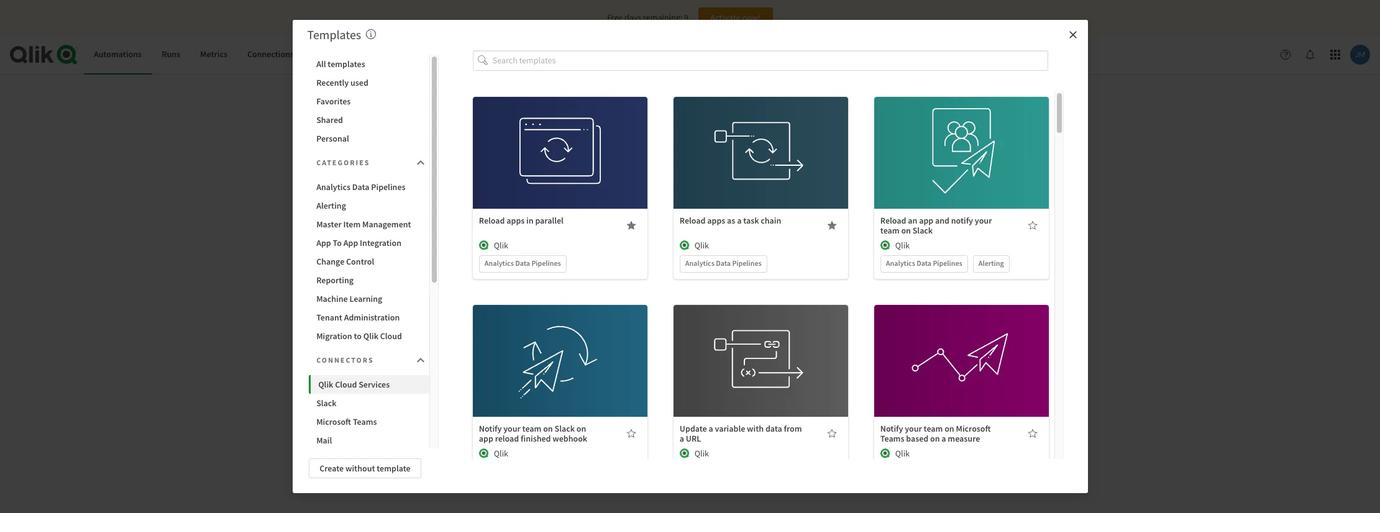 Task type: locate. For each thing, give the bounding box(es) containing it.
microsoft right 'based' on the bottom of page
[[956, 423, 991, 434]]

0 horizontal spatial team
[[522, 423, 541, 434]]

2 horizontal spatial team
[[924, 423, 943, 434]]

qlik
[[494, 240, 508, 251], [695, 240, 709, 251], [895, 240, 910, 251], [363, 331, 378, 342], [318, 379, 333, 390], [494, 448, 508, 459], [695, 448, 709, 459], [895, 448, 910, 459]]

0 vertical spatial teams
[[353, 416, 377, 427]]

have
[[658, 309, 679, 321]]

qlik image for update a variable with data from a url
[[680, 448, 690, 458]]

use template
[[535, 133, 585, 145], [736, 133, 785, 145], [937, 133, 986, 145], [535, 342, 585, 353], [736, 342, 785, 353], [937, 342, 986, 353]]

categories
[[316, 158, 370, 167]]

pipelines up alerting "button"
[[371, 181, 405, 193]]

your for notify your team on microsoft teams based on a measure
[[905, 423, 922, 434]]

1 horizontal spatial create
[[661, 336, 686, 347]]

create inside button
[[661, 336, 686, 347]]

0 horizontal spatial teams
[[353, 416, 377, 427]]

apps left as
[[707, 215, 725, 226]]

analytics down categories
[[316, 181, 350, 193]]

apps left in
[[507, 215, 525, 226]]

your right notify
[[975, 215, 992, 226]]

remaining:
[[643, 12, 682, 23]]

1 horizontal spatial app
[[343, 237, 358, 249]]

1 apps from the left
[[507, 215, 525, 226]]

master item management
[[316, 219, 411, 230]]

notify inside notify your team on slack on app reload finished webhook
[[479, 423, 502, 434]]

cloud inside "button"
[[380, 331, 402, 342]]

data down reload apps in parallel
[[515, 258, 530, 268]]

details button for notify your team on microsoft teams based on a measure
[[923, 364, 1000, 384]]

apps
[[507, 215, 525, 226], [707, 215, 725, 226]]

team inside reload an app and notify your team on slack
[[880, 225, 899, 236]]

microsoft up mail
[[316, 416, 351, 427]]

variable
[[715, 423, 745, 434]]

mail
[[316, 435, 332, 446]]

with
[[747, 423, 764, 434]]

use template button for reload apps in parallel
[[521, 129, 599, 149]]

analytics data pipelines down reload an app and notify your team on slack
[[886, 258, 962, 268]]

1 horizontal spatial notify
[[880, 423, 903, 434]]

data down reload apps as a task chain
[[716, 258, 731, 268]]

use template for update a variable with data from a url
[[736, 342, 785, 353]]

do
[[629, 309, 640, 321]]

0 horizontal spatial apps
[[507, 215, 525, 226]]

teams inside the notify your team on microsoft teams based on a measure
[[880, 433, 904, 444]]

analytics down qlik image
[[886, 258, 915, 268]]

pipelines inside button
[[371, 181, 405, 193]]

0 horizontal spatial create
[[319, 463, 344, 474]]

template for reload an app and notify your team on slack
[[952, 133, 986, 145]]

0 horizontal spatial notify
[[479, 423, 502, 434]]

your
[[975, 215, 992, 226], [503, 423, 521, 434], [905, 423, 922, 434]]

recently
[[316, 77, 349, 88]]

cloud down connectors
[[335, 379, 357, 390]]

reload left 'an'
[[880, 215, 906, 226]]

qlik for reload an app and notify your team on slack
[[895, 240, 910, 251]]

qlik right to
[[363, 331, 378, 342]]

1 notify from the left
[[479, 423, 502, 434]]

0 horizontal spatial cloud
[[335, 379, 357, 390]]

0 vertical spatial alerting
[[316, 200, 346, 211]]

1 horizontal spatial slack
[[555, 423, 575, 434]]

0 horizontal spatial your
[[503, 423, 521, 434]]

control
[[346, 256, 374, 267]]

3 reload from the left
[[880, 215, 906, 226]]

template
[[551, 133, 585, 145], [752, 133, 785, 145], [952, 133, 986, 145], [551, 342, 585, 353], [752, 342, 785, 353], [952, 342, 986, 353], [377, 463, 410, 474]]

update a variable with data from a url
[[680, 423, 802, 444]]

a inside the notify your team on microsoft teams based on a measure
[[942, 433, 946, 444]]

metrics
[[200, 49, 227, 60]]

1 vertical spatial teams
[[880, 433, 904, 444]]

0 horizontal spatial app
[[479, 433, 493, 444]]

reload inside reload an app and notify your team on slack
[[880, 215, 906, 226]]

categories button
[[309, 150, 430, 175]]

your inside the notify your team on microsoft teams based on a measure
[[905, 423, 922, 434]]

recently used
[[316, 77, 368, 88]]

app right 'an'
[[919, 215, 933, 226]]

app right to
[[343, 237, 358, 249]]

you do not have any automations yet
[[612, 309, 768, 321]]

days
[[625, 12, 641, 23]]

tenant administration button
[[309, 308, 430, 327]]

1 vertical spatial app
[[479, 433, 493, 444]]

remove from favorites image
[[626, 220, 636, 230]]

team left measure
[[924, 423, 943, 434]]

create automation
[[661, 336, 731, 347]]

your left finished
[[503, 423, 521, 434]]

all
[[316, 58, 326, 70]]

1 horizontal spatial alerting
[[978, 258, 1004, 268]]

on
[[901, 225, 911, 236], [543, 423, 553, 434], [576, 423, 586, 434], [945, 423, 954, 434], [930, 433, 940, 444]]

based
[[906, 433, 928, 444]]

qlik down 'based' on the bottom of page
[[895, 448, 910, 459]]

reload
[[495, 433, 519, 444]]

1 vertical spatial create
[[319, 463, 344, 474]]

use template button for reload apps as a task chain
[[722, 129, 800, 149]]

reload for reload an app and notify your team on slack
[[880, 215, 906, 226]]

2 reload from the left
[[680, 215, 706, 226]]

1 horizontal spatial reload
[[680, 215, 706, 226]]

tab list containing automations
[[84, 35, 304, 75]]

team right reload
[[522, 423, 541, 434]]

templates are pre-built automations that help you automate common business workflows. get started by selecting one of the pre-built templates or choose the blank canvas to build an automation from scratch. image
[[366, 29, 376, 39]]

qlik down connectors
[[318, 379, 333, 390]]

details button for notify your team on slack on app reload finished webhook
[[521, 364, 599, 384]]

1 vertical spatial cloud
[[335, 379, 357, 390]]

slack button
[[309, 394, 430, 413]]

use template for notify your team on microsoft teams based on a measure
[[937, 342, 986, 353]]

app left to
[[316, 237, 331, 249]]

1 horizontal spatial your
[[905, 423, 922, 434]]

teams inside microsoft teams button
[[353, 416, 377, 427]]

0 horizontal spatial slack
[[316, 398, 337, 409]]

1 vertical spatial slack
[[316, 398, 337, 409]]

1 horizontal spatial microsoft
[[956, 423, 991, 434]]

a left measure
[[942, 433, 946, 444]]

1 horizontal spatial team
[[880, 225, 899, 236]]

0 vertical spatial create
[[661, 336, 686, 347]]

teams
[[353, 416, 377, 427], [880, 433, 904, 444]]

team inside the notify your team on microsoft teams based on a measure
[[924, 423, 943, 434]]

qlik for reload apps as a task chain
[[695, 240, 709, 251]]

notify
[[479, 423, 502, 434], [880, 423, 903, 434]]

metrics button
[[190, 35, 237, 75]]

runs
[[162, 49, 180, 60]]

app left reload
[[479, 433, 493, 444]]

services
[[359, 379, 390, 390]]

2 apps from the left
[[707, 215, 725, 226]]

in
[[526, 215, 533, 226]]

use template button for notify your team on slack on app reload finished webhook
[[521, 337, 599, 357]]

activate
[[710, 12, 740, 23]]

reload left in
[[479, 215, 505, 226]]

0 horizontal spatial microsoft
[[316, 416, 351, 427]]

template for notify your team on microsoft teams based on a measure
[[952, 342, 986, 353]]

slack inside reload an app and notify your team on slack
[[913, 225, 933, 236]]

teams up mail button
[[353, 416, 377, 427]]

qlik down url
[[695, 448, 709, 459]]

slack up microsoft teams
[[316, 398, 337, 409]]

change
[[316, 256, 344, 267]]

cloud down administration
[[380, 331, 402, 342]]

qlik inside 'button'
[[318, 379, 333, 390]]

team inside notify your team on slack on app reload finished webhook
[[522, 423, 541, 434]]

notify left 'based' on the bottom of page
[[880, 423, 903, 434]]

all templates button
[[309, 55, 430, 73]]

alerting
[[316, 200, 346, 211], [978, 258, 1004, 268]]

reload for reload apps as a task chain
[[680, 215, 706, 226]]

app inside reload an app and notify your team on slack
[[919, 215, 933, 226]]

data up alerting "button"
[[352, 181, 369, 193]]

machine
[[316, 293, 348, 304]]

reload
[[479, 215, 505, 226], [680, 215, 706, 226], [880, 215, 906, 226]]

management
[[362, 219, 411, 230]]

reporting button
[[309, 271, 430, 290]]

used
[[350, 77, 368, 88]]

0 vertical spatial app
[[919, 215, 933, 226]]

slack inside notify your team on slack on app reload finished webhook
[[555, 423, 575, 434]]

analytics down reload apps as a task chain
[[685, 258, 714, 268]]

data down reload an app and notify your team on slack
[[917, 258, 931, 268]]

0 horizontal spatial alerting
[[316, 200, 346, 211]]

qlik down reload
[[494, 448, 508, 459]]

qlik image
[[479, 240, 489, 250], [680, 240, 690, 250], [479, 448, 489, 458], [680, 448, 690, 458], [880, 448, 890, 458]]

use template button
[[521, 129, 599, 149], [722, 129, 800, 149], [923, 129, 1000, 149], [521, 337, 599, 357], [722, 337, 800, 357], [923, 337, 1000, 357]]

analytics
[[316, 181, 350, 193], [485, 258, 514, 268], [685, 258, 714, 268], [886, 258, 915, 268]]

template for update a variable with data from a url
[[752, 342, 785, 353]]

your left measure
[[905, 423, 922, 434]]

2 horizontal spatial reload
[[880, 215, 906, 226]]

create
[[661, 336, 686, 347], [319, 463, 344, 474]]

add to favorites image for notify your team on slack on app reload finished webhook
[[626, 428, 636, 438]]

without
[[345, 463, 375, 474]]

template for reload apps in parallel
[[551, 133, 585, 145]]

all templates
[[316, 58, 365, 70]]

qlik down reload apps as a task chain
[[695, 240, 709, 251]]

personal button
[[309, 129, 430, 148]]

1 horizontal spatial app
[[919, 215, 933, 226]]

2 app from the left
[[343, 237, 358, 249]]

team for notify your team on slack on app reload finished webhook
[[522, 423, 541, 434]]

use
[[535, 133, 549, 145], [736, 133, 750, 145], [937, 133, 951, 145], [535, 342, 549, 353], [736, 342, 750, 353], [937, 342, 951, 353]]

1 horizontal spatial apps
[[707, 215, 725, 226]]

create for create automation
[[661, 336, 686, 347]]

qlik image down reload apps in parallel
[[479, 240, 489, 250]]

0 horizontal spatial app
[[316, 237, 331, 249]]

2 vertical spatial slack
[[555, 423, 575, 434]]

analytics data pipelines up alerting "button"
[[316, 181, 405, 193]]

qlik for notify your team on microsoft teams based on a measure
[[895, 448, 910, 459]]

pipelines
[[371, 181, 405, 193], [531, 258, 561, 268], [732, 258, 762, 268], [933, 258, 962, 268]]

1 horizontal spatial cloud
[[380, 331, 402, 342]]

team for notify your team on microsoft teams based on a measure
[[924, 423, 943, 434]]

0 vertical spatial cloud
[[380, 331, 402, 342]]

qlik image down url
[[680, 448, 690, 458]]

qlik image for notify your team on microsoft teams based on a measure
[[880, 448, 890, 458]]

slack
[[913, 225, 933, 236], [316, 398, 337, 409], [555, 423, 575, 434]]

qlik down reload apps in parallel
[[494, 240, 508, 251]]

alerting inside "button"
[[316, 200, 346, 211]]

0 vertical spatial slack
[[913, 225, 933, 236]]

add to favorites image
[[827, 428, 837, 438]]

slack right finished
[[555, 423, 575, 434]]

tab list
[[84, 35, 304, 75]]

qlik image down reload apps as a task chain
[[680, 240, 690, 250]]

data inside button
[[352, 181, 369, 193]]

slack left and
[[913, 225, 933, 236]]

connections
[[247, 49, 294, 60]]

2 horizontal spatial slack
[[913, 225, 933, 236]]

learning
[[349, 293, 382, 304]]

team up qlik image
[[880, 225, 899, 236]]

finished
[[521, 433, 551, 444]]

1 horizontal spatial teams
[[880, 433, 904, 444]]

templates
[[307, 27, 361, 42]]

parallel
[[535, 215, 564, 226]]

apps for as
[[707, 215, 725, 226]]

team
[[880, 225, 899, 236], [522, 423, 541, 434], [924, 423, 943, 434]]

data
[[352, 181, 369, 193], [515, 258, 530, 268], [716, 258, 731, 268], [917, 258, 931, 268]]

qlik right qlik image
[[895, 240, 910, 251]]

machine learning button
[[309, 290, 430, 308]]

automations button
[[84, 35, 152, 75]]

app
[[316, 237, 331, 249], [343, 237, 358, 249]]

2 notify from the left
[[880, 423, 903, 434]]

qlik image down the notify your team on microsoft teams based on a measure
[[880, 448, 890, 458]]

your for notify your team on slack on app reload finished webhook
[[503, 423, 521, 434]]

use template for notify your team on slack on app reload finished webhook
[[535, 342, 585, 353]]

qlik cloud services button
[[309, 375, 430, 394]]

add to favorites image for reload an app and notify your team on slack
[[1028, 220, 1038, 230]]

app
[[919, 215, 933, 226], [479, 433, 493, 444]]

on inside reload an app and notify your team on slack
[[901, 225, 911, 236]]

qlik image down notify your team on slack on app reload finished webhook
[[479, 448, 489, 458]]

migration to qlik cloud
[[316, 331, 402, 342]]

create inside button
[[319, 463, 344, 474]]

teams left 'based' on the bottom of page
[[880, 433, 904, 444]]

your inside notify your team on slack on app reload finished webhook
[[503, 423, 521, 434]]

create left without
[[319, 463, 344, 474]]

notify left finished
[[479, 423, 502, 434]]

qlik image for notify your team on slack on app reload finished webhook
[[479, 448, 489, 458]]

2 horizontal spatial your
[[975, 215, 992, 226]]

notify inside the notify your team on microsoft teams based on a measure
[[880, 423, 903, 434]]

create down have
[[661, 336, 686, 347]]

chain
[[761, 215, 781, 226]]

reload left as
[[680, 215, 706, 226]]

add to favorites image
[[1028, 220, 1038, 230], [626, 428, 636, 438], [1028, 428, 1038, 438]]

1 reload from the left
[[479, 215, 505, 226]]

microsoft teams button
[[309, 413, 430, 431]]

1 vertical spatial alerting
[[978, 258, 1004, 268]]

0 horizontal spatial reload
[[479, 215, 505, 226]]

a
[[737, 215, 742, 226], [709, 423, 713, 434], [680, 433, 684, 444], [942, 433, 946, 444]]

pipelines down 'task'
[[732, 258, 762, 268]]



Task type: vqa. For each thing, say whether or not it's contained in the screenshot.
Reporting button
yes



Task type: describe. For each thing, give the bounding box(es) containing it.
connectors
[[316, 355, 374, 365]]

use for notify your team on slack on app reload finished webhook
[[535, 342, 549, 353]]

analytics data pipelines down reload apps in parallel
[[485, 258, 561, 268]]

templates are pre-built automations that help you automate common business workflows. get started by selecting one of the pre-built templates or choose the blank canvas to build an automation from scratch. tooltip
[[366, 27, 376, 42]]

template inside the 'create without template' button
[[377, 463, 410, 474]]

a right as
[[737, 215, 742, 226]]

you
[[612, 309, 627, 321]]

notify for based
[[880, 423, 903, 434]]

tenant
[[316, 312, 342, 323]]

free
[[607, 12, 623, 23]]

use for update a variable with data from a url
[[736, 342, 750, 353]]

runs button
[[152, 35, 190, 75]]

measure
[[948, 433, 980, 444]]

change control button
[[309, 252, 430, 271]]

microsoft inside button
[[316, 416, 351, 427]]

update
[[680, 423, 707, 434]]

master item management button
[[309, 215, 430, 234]]

notify
[[951, 215, 973, 226]]

add to favorites image for notify your team on microsoft teams based on a measure
[[1028, 428, 1038, 438]]

a right update
[[709, 423, 713, 434]]

data
[[765, 423, 782, 434]]

automation
[[687, 336, 731, 347]]

master
[[316, 219, 342, 230]]

use for notify your team on microsoft teams based on a measure
[[937, 342, 951, 353]]

machine learning
[[316, 293, 382, 304]]

personal
[[316, 133, 349, 144]]

and
[[935, 215, 949, 226]]

activate now!
[[710, 12, 761, 23]]

shared button
[[309, 111, 430, 129]]

9
[[684, 12, 688, 23]]

create without template
[[319, 463, 410, 474]]

analytics down reload apps in parallel
[[485, 258, 514, 268]]

from
[[784, 423, 802, 434]]

template for reload apps as a task chain
[[752, 133, 785, 145]]

favorites button
[[309, 92, 430, 111]]

to
[[354, 331, 362, 342]]

notify your team on microsoft teams based on a measure
[[880, 423, 991, 444]]

create for create without template
[[319, 463, 344, 474]]

shared
[[316, 114, 343, 126]]

automations
[[699, 309, 753, 321]]

pipelines down parallel
[[531, 258, 561, 268]]

notify your team on slack on app reload finished webhook
[[479, 423, 587, 444]]

notify for app
[[479, 423, 502, 434]]

reload an app and notify your team on slack
[[880, 215, 992, 236]]

template for notify your team on slack on app reload finished webhook
[[551, 342, 585, 353]]

qlik image for reload apps as a task chain
[[680, 240, 690, 250]]

an
[[908, 215, 917, 226]]

details button for reload apps in parallel
[[521, 156, 599, 176]]

use template button for reload an app and notify your team on slack
[[923, 129, 1000, 149]]

qlik inside "button"
[[363, 331, 378, 342]]

remove from favorites image
[[827, 220, 837, 230]]

Search templates text field
[[493, 50, 1048, 71]]

details for reload apps in parallel
[[547, 161, 573, 172]]

reporting
[[316, 275, 354, 286]]

details for notify your team on microsoft teams based on a measure
[[949, 369, 974, 380]]

now!
[[742, 12, 761, 23]]

microsoft inside the notify your team on microsoft teams based on a measure
[[956, 423, 991, 434]]

create automation button
[[639, 331, 741, 351]]

connections button
[[237, 35, 304, 75]]

microsoft teams
[[316, 416, 377, 427]]

qlik for notify your team on slack on app reload finished webhook
[[494, 448, 508, 459]]

task
[[743, 215, 759, 226]]

qlik for reload apps in parallel
[[494, 240, 508, 251]]

integration
[[360, 237, 401, 249]]

app to app integration
[[316, 237, 401, 249]]

not
[[642, 309, 657, 321]]

item
[[343, 219, 361, 230]]

analytics data pipelines down reload apps as a task chain
[[685, 258, 762, 268]]

reload apps as a task chain
[[680, 215, 781, 226]]

yet
[[755, 309, 768, 321]]

automations
[[94, 49, 142, 60]]

use template for reload apps as a task chain
[[736, 133, 785, 145]]

qlik image for reload apps in parallel
[[479, 240, 489, 250]]

use for reload apps as a task chain
[[736, 133, 750, 145]]

create without template button
[[309, 459, 421, 478]]

app inside notify your team on slack on app reload finished webhook
[[479, 433, 493, 444]]

cloud inside 'button'
[[335, 379, 357, 390]]

details for update a variable with data from a url
[[748, 369, 774, 380]]

slack inside slack button
[[316, 398, 337, 409]]

qlik cloud services
[[318, 379, 390, 390]]

use template for reload apps in parallel
[[535, 133, 585, 145]]

a left url
[[680, 433, 684, 444]]

webhook
[[553, 433, 587, 444]]

details button for reload an app and notify your team on slack
[[923, 156, 1000, 176]]

use template for reload an app and notify your team on slack
[[937, 133, 986, 145]]

your inside reload an app and notify your team on slack
[[975, 215, 992, 226]]

use for reload apps in parallel
[[535, 133, 549, 145]]

details for reload an app and notify your team on slack
[[949, 161, 974, 172]]

1 app from the left
[[316, 237, 331, 249]]

qlik image
[[880, 240, 890, 250]]

favorites
[[316, 96, 351, 107]]

reload apps in parallel
[[479, 215, 564, 226]]

to
[[333, 237, 342, 249]]

administration
[[344, 312, 400, 323]]

any
[[681, 309, 697, 321]]

free days remaining: 9
[[607, 12, 688, 23]]

use template button for notify your team on microsoft teams based on a measure
[[923, 337, 1000, 357]]

analytics data pipelines inside button
[[316, 181, 405, 193]]

qlik for update a variable with data from a url
[[695, 448, 709, 459]]

pipelines down reload an app and notify your team on slack
[[933, 258, 962, 268]]

migration
[[316, 331, 352, 342]]

migration to qlik cloud button
[[309, 327, 430, 345]]

details for reload apps as a task chain
[[748, 161, 774, 172]]

reload for reload apps in parallel
[[479, 215, 505, 226]]

templates
[[328, 58, 365, 70]]

close image
[[1068, 30, 1078, 40]]

activate now! link
[[698, 7, 773, 27]]

details button for reload apps as a task chain
[[722, 156, 800, 176]]

details for notify your team on slack on app reload finished webhook
[[547, 369, 573, 380]]

alerting button
[[309, 196, 430, 215]]

url
[[686, 433, 701, 444]]

apps for in
[[507, 215, 525, 226]]

as
[[727, 215, 735, 226]]

change control
[[316, 256, 374, 267]]

app to app integration button
[[309, 234, 430, 252]]

use for reload an app and notify your team on slack
[[937, 133, 951, 145]]

recently used button
[[309, 73, 430, 92]]

analytics inside analytics data pipelines button
[[316, 181, 350, 193]]

details button for update a variable with data from a url
[[722, 364, 800, 384]]

use template button for update a variable with data from a url
[[722, 337, 800, 357]]



